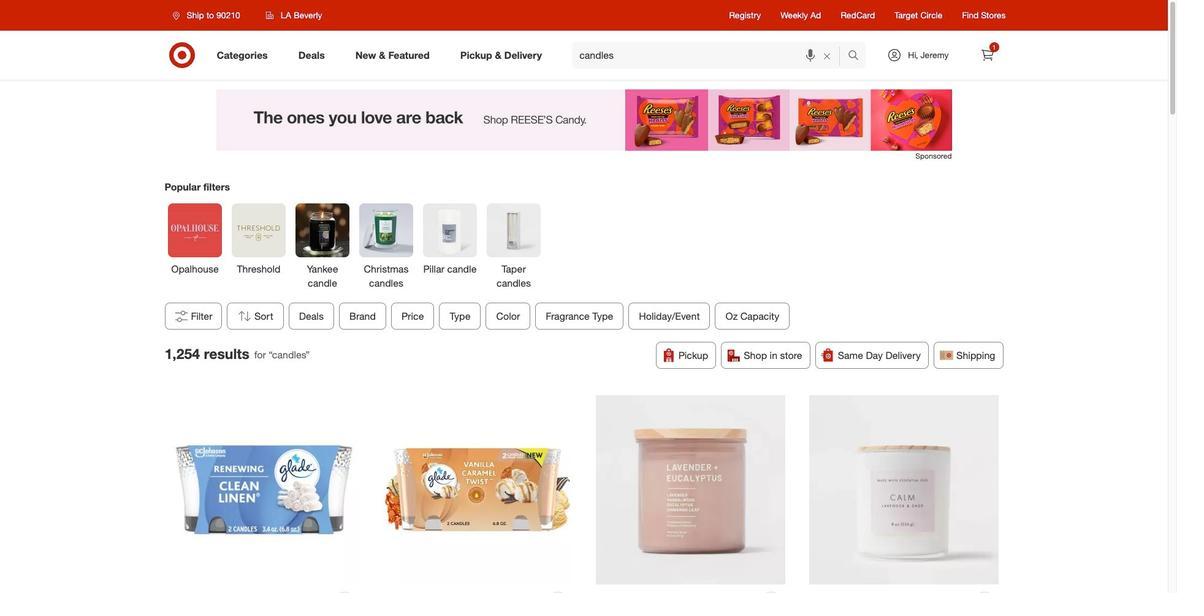 Task type: vqa. For each thing, say whether or not it's contained in the screenshot.
pickup inside In Stock At  Baton Rouge Siegen Ready Within 2 Hours With Pickup
no



Task type: describe. For each thing, give the bounding box(es) containing it.
advertisement element
[[216, 90, 953, 151]]

What can we help you find? suggestions appear below search field
[[573, 42, 852, 69]]



Task type: locate. For each thing, give the bounding box(es) containing it.
tinted glass lavender + eucalyptus jar candle light pink - threshold™ image
[[596, 396, 786, 586], [596, 396, 786, 586]]

wood lidded glass wellness calm candle - threshold™ image
[[810, 396, 999, 586], [810, 396, 999, 586]]

glade candles - vanilla caramel twist - 6.8oz/2ct image
[[383, 396, 572, 586], [383, 396, 572, 586]]

glade two pack candles clean linen - 6.8oz/2ct image
[[169, 396, 359, 586], [169, 396, 359, 586]]



